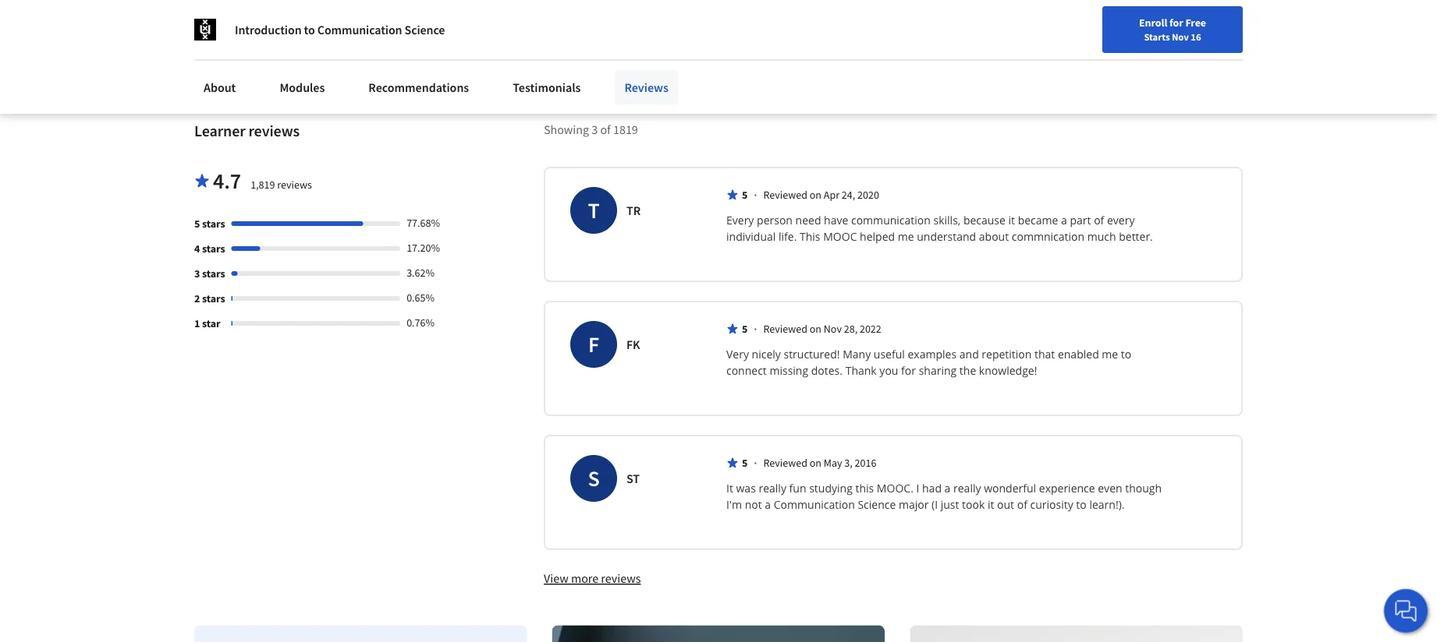 Task type: describe. For each thing, give the bounding box(es) containing it.
modules
[[280, 80, 325, 95]]

took
[[962, 498, 985, 513]]

more
[[571, 572, 599, 587]]

reviewed for f
[[763, 323, 808, 337]]

every
[[726, 213, 754, 228]]

f
[[588, 331, 599, 359]]

structured!
[[784, 347, 840, 362]]

1 star
[[194, 317, 220, 331]]

1,819
[[251, 178, 275, 192]]

reviews link
[[615, 70, 678, 105]]

nicely
[[752, 347, 781, 362]]

testimonials
[[513, 80, 581, 95]]

very
[[726, 347, 749, 362]]

life.
[[779, 230, 797, 244]]

2 really from the left
[[954, 482, 981, 497]]

even
[[1098, 482, 1122, 497]]

this
[[856, 482, 874, 497]]

reviewed on nov 28, 2022
[[763, 323, 881, 337]]

though
[[1125, 482, 1162, 497]]

recommendations
[[369, 80, 469, 95]]

3 stars
[[194, 267, 225, 281]]

view more reviews link
[[544, 571, 641, 587]]

curiosity
[[1030, 498, 1073, 513]]

2016
[[855, 457, 877, 471]]

had
[[922, 482, 942, 497]]

s
[[588, 466, 600, 493]]

1
[[194, 317, 200, 331]]

reviewed for t
[[763, 188, 808, 202]]

introduction
[[235, 22, 302, 37]]

0 vertical spatial science
[[405, 22, 445, 37]]

recommendations link
[[359, 70, 479, 105]]

individual
[[726, 230, 776, 244]]

to inside very nicely structured! many useful examples and repetition that enabled me to connect missing dotes. thank you for sharing the knowledge!
[[1121, 347, 1132, 362]]

not
[[745, 498, 762, 513]]

may
[[824, 457, 842, 471]]

24,
[[842, 188, 855, 202]]

5 for t
[[742, 188, 748, 202]]

17.20%
[[407, 241, 440, 255]]

reviews for 1,819 reviews
[[277, 178, 312, 192]]

4.7
[[213, 168, 241, 195]]

0.65%
[[407, 291, 435, 305]]

stars for 2 stars
[[202, 292, 225, 306]]

thank
[[846, 364, 877, 379]]

repetition
[[982, 347, 1032, 362]]

it was really fun studying this mooc. i had a really wonderful experience even though i'm not a communication science major (i just took it out of curiosity to learn!).
[[726, 482, 1165, 513]]

0 horizontal spatial to
[[304, 22, 315, 37]]

it inside every person need have communication skills, because it became a part of every individual life. this mooc helped me understand about commnication much better.
[[1009, 213, 1015, 228]]

mooc
[[823, 230, 857, 244]]

have
[[824, 213, 848, 228]]

for inside very nicely structured! many useful examples and repetition that enabled me to connect missing dotes. thank you for sharing the knowledge!
[[901, 364, 916, 379]]

missing
[[770, 364, 808, 379]]

reviewed on apr 24, 2020
[[763, 188, 879, 202]]

understand
[[917, 230, 976, 244]]

learner reviews
[[194, 122, 300, 141]]

became
[[1018, 213, 1058, 228]]

find your new career link
[[996, 16, 1110, 35]]

1819
[[613, 122, 638, 138]]

1,819 reviews
[[251, 178, 312, 192]]

nov inside enroll for free starts nov 16
[[1172, 30, 1189, 43]]

fk
[[627, 337, 640, 353]]

chat with us image
[[1394, 599, 1418, 624]]

(i
[[932, 498, 938, 513]]

1 really from the left
[[759, 482, 786, 497]]

modules link
[[270, 70, 334, 105]]

and
[[960, 347, 979, 362]]

experience
[[1039, 482, 1095, 497]]

st
[[627, 472, 640, 487]]

communication inside it was really fun studying this mooc. i had a really wonderful experience even though i'm not a communication science major (i just took it out of curiosity to learn!).
[[774, 498, 855, 513]]

star
[[202, 317, 220, 331]]

commnication
[[1012, 230, 1085, 244]]

studying
[[809, 482, 853, 497]]

free
[[1185, 16, 1206, 30]]

new
[[1049, 18, 1070, 32]]

find your new career
[[1004, 18, 1102, 32]]

sharing
[[919, 364, 957, 379]]

knowledge!
[[979, 364, 1037, 379]]

because
[[964, 213, 1006, 228]]

about
[[204, 80, 236, 95]]

0 horizontal spatial communication
[[317, 22, 402, 37]]

communication
[[851, 213, 931, 228]]

2022
[[860, 323, 881, 337]]

2 stars
[[194, 292, 225, 306]]

me inside every person need have communication skills, because it became a part of every individual life. this mooc helped me understand about commnication much better.
[[898, 230, 914, 244]]

5 for f
[[742, 323, 748, 337]]

english button
[[1110, 0, 1204, 51]]



Task type: vqa. For each thing, say whether or not it's contained in the screenshot.


Task type: locate. For each thing, give the bounding box(es) containing it.
really up took
[[954, 482, 981, 497]]

to down "experience" at the bottom of the page
[[1076, 498, 1087, 513]]

apr
[[824, 188, 840, 202]]

english
[[1138, 18, 1176, 33]]

2 vertical spatial a
[[765, 498, 771, 513]]

enroll
[[1139, 16, 1168, 30]]

nov
[[1172, 30, 1189, 43], [824, 323, 842, 337]]

28,
[[844, 323, 858, 337]]

view
[[544, 572, 569, 587]]

0 vertical spatial nov
[[1172, 30, 1189, 43]]

0 vertical spatial of
[[600, 122, 611, 138]]

it left out
[[988, 498, 994, 513]]

find
[[1004, 18, 1024, 32]]

nov left 16
[[1172, 30, 1189, 43]]

1 vertical spatial me
[[1102, 347, 1118, 362]]

your
[[1026, 18, 1047, 32]]

it up about
[[1009, 213, 1015, 228]]

2 vertical spatial to
[[1076, 498, 1087, 513]]

2020
[[858, 188, 879, 202]]

1 vertical spatial a
[[945, 482, 951, 497]]

it inside it was really fun studying this mooc. i had a really wonderful experience even though i'm not a communication science major (i just took it out of curiosity to learn!).
[[988, 498, 994, 513]]

nov left the 28,
[[824, 323, 842, 337]]

showing 3 of 1819
[[544, 122, 638, 138]]

a right not
[[765, 498, 771, 513]]

5 up 4
[[194, 217, 200, 231]]

3 reviewed from the top
[[763, 457, 808, 471]]

i
[[916, 482, 919, 497]]

0 horizontal spatial me
[[898, 230, 914, 244]]

5 up very
[[742, 323, 748, 337]]

a for t
[[1061, 213, 1067, 228]]

None search field
[[222, 10, 597, 41]]

the
[[960, 364, 976, 379]]

t
[[588, 197, 600, 225]]

out
[[997, 498, 1014, 513]]

helped
[[860, 230, 895, 244]]

reviewed up 'fun'
[[763, 457, 808, 471]]

view more reviews
[[544, 572, 641, 587]]

2 reviewed from the top
[[763, 323, 808, 337]]

i'm
[[726, 498, 742, 513]]

16
[[1191, 30, 1201, 43]]

2 vertical spatial of
[[1017, 498, 1028, 513]]

2
[[194, 292, 200, 306]]

on for s
[[810, 457, 822, 471]]

0 horizontal spatial of
[[600, 122, 611, 138]]

4 stars
[[194, 242, 225, 256]]

a left part
[[1061, 213, 1067, 228]]

need
[[796, 213, 821, 228]]

wonderful
[[984, 482, 1036, 497]]

1 vertical spatial for
[[901, 364, 916, 379]]

5 up every
[[742, 188, 748, 202]]

1 horizontal spatial for
[[1170, 16, 1183, 30]]

3 on from the top
[[810, 457, 822, 471]]

learn!).
[[1090, 498, 1125, 513]]

show notifications image
[[1227, 20, 1245, 38]]

reviewed
[[763, 188, 808, 202], [763, 323, 808, 337], [763, 457, 808, 471]]

a inside every person need have communication skills, because it became a part of every individual life. this mooc helped me understand about commnication much better.
[[1061, 213, 1067, 228]]

2 vertical spatial reviewed
[[763, 457, 808, 471]]

me inside very nicely structured! many useful examples and repetition that enabled me to connect missing dotes. thank you for sharing the knowledge!
[[1102, 347, 1118, 362]]

science inside it was really fun studying this mooc. i had a really wonderful experience even though i'm not a communication science major (i just took it out of curiosity to learn!).
[[858, 498, 896, 513]]

me
[[898, 230, 914, 244], [1102, 347, 1118, 362]]

fun
[[789, 482, 806, 497]]

1 horizontal spatial nov
[[1172, 30, 1189, 43]]

me down "communication"
[[898, 230, 914, 244]]

examples
[[908, 347, 957, 362]]

1 vertical spatial reviewed
[[763, 323, 808, 337]]

1 stars from the top
[[202, 217, 225, 231]]

reviews down modules
[[248, 122, 300, 141]]

really up not
[[759, 482, 786, 497]]

0 horizontal spatial it
[[988, 498, 994, 513]]

university of amsterdam image
[[194, 19, 216, 41]]

1 vertical spatial 3
[[194, 267, 200, 281]]

science down "this"
[[858, 498, 896, 513]]

1 vertical spatial to
[[1121, 347, 1132, 362]]

3 down 4
[[194, 267, 200, 281]]

on left apr
[[810, 188, 822, 202]]

5 for s
[[742, 457, 748, 471]]

0 vertical spatial to
[[304, 22, 315, 37]]

on left may
[[810, 457, 822, 471]]

1 reviewed from the top
[[763, 188, 808, 202]]

better.
[[1119, 230, 1153, 244]]

0 horizontal spatial really
[[759, 482, 786, 497]]

2 stars from the top
[[202, 242, 225, 256]]

for right you
[[901, 364, 916, 379]]

every
[[1107, 213, 1135, 228]]

stars for 3 stars
[[202, 267, 225, 281]]

1 vertical spatial it
[[988, 498, 994, 513]]

0 vertical spatial it
[[1009, 213, 1015, 228]]

0 vertical spatial communication
[[317, 22, 402, 37]]

3.62%
[[407, 266, 435, 280]]

1 on from the top
[[810, 188, 822, 202]]

connect
[[726, 364, 767, 379]]

on up structured!
[[810, 323, 822, 337]]

2 on from the top
[[810, 323, 822, 337]]

of inside it was really fun studying this mooc. i had a really wonderful experience even though i'm not a communication science major (i just took it out of curiosity to learn!).
[[1017, 498, 1028, 513]]

1 horizontal spatial science
[[858, 498, 896, 513]]

to
[[304, 22, 315, 37], [1121, 347, 1132, 362], [1076, 498, 1087, 513]]

skills,
[[934, 213, 961, 228]]

2 horizontal spatial a
[[1061, 213, 1067, 228]]

on for t
[[810, 188, 822, 202]]

to right enabled
[[1121, 347, 1132, 362]]

reviews for learner reviews
[[248, 122, 300, 141]]

1 horizontal spatial really
[[954, 482, 981, 497]]

1 vertical spatial on
[[810, 323, 822, 337]]

about
[[979, 230, 1009, 244]]

about link
[[194, 70, 245, 105]]

was
[[736, 482, 756, 497]]

0 horizontal spatial nov
[[824, 323, 842, 337]]

major
[[899, 498, 929, 513]]

2 horizontal spatial of
[[1094, 213, 1104, 228]]

0 vertical spatial reviews
[[248, 122, 300, 141]]

reviewed for s
[[763, 457, 808, 471]]

mooc.
[[877, 482, 914, 497]]

2 horizontal spatial to
[[1121, 347, 1132, 362]]

you
[[880, 364, 898, 379]]

5 stars
[[194, 217, 225, 231]]

on
[[810, 188, 822, 202], [810, 323, 822, 337], [810, 457, 822, 471]]

0 horizontal spatial science
[[405, 22, 445, 37]]

science up the recommendations link
[[405, 22, 445, 37]]

1 vertical spatial science
[[858, 498, 896, 513]]

1 horizontal spatial a
[[945, 482, 951, 497]]

1 vertical spatial of
[[1094, 213, 1104, 228]]

0 vertical spatial for
[[1170, 16, 1183, 30]]

0 horizontal spatial for
[[901, 364, 916, 379]]

1 horizontal spatial me
[[1102, 347, 1118, 362]]

introduction to communication science
[[235, 22, 445, 37]]

1 vertical spatial reviews
[[277, 178, 312, 192]]

on for f
[[810, 323, 822, 337]]

1 horizontal spatial to
[[1076, 498, 1087, 513]]

0 horizontal spatial 3
[[194, 267, 200, 281]]

science
[[405, 22, 445, 37], [858, 498, 896, 513]]

a
[[1061, 213, 1067, 228], [945, 482, 951, 497], [765, 498, 771, 513]]

3 right the showing
[[592, 122, 598, 138]]

really
[[759, 482, 786, 497], [954, 482, 981, 497]]

part
[[1070, 213, 1091, 228]]

stars for 5 stars
[[202, 217, 225, 231]]

to right introduction
[[304, 22, 315, 37]]

stars up 4 stars
[[202, 217, 225, 231]]

reviews
[[248, 122, 300, 141], [277, 178, 312, 192], [601, 572, 641, 587]]

1 vertical spatial communication
[[774, 498, 855, 513]]

career
[[1072, 18, 1102, 32]]

of inside every person need have communication skills, because it became a part of every individual life. this mooc helped me understand about commnication much better.
[[1094, 213, 1104, 228]]

of right out
[[1017, 498, 1028, 513]]

a for s
[[945, 482, 951, 497]]

reviews right more
[[601, 572, 641, 587]]

reviewed up person
[[763, 188, 808, 202]]

5 up was
[[742, 457, 748, 471]]

2 vertical spatial reviews
[[601, 572, 641, 587]]

person
[[757, 213, 793, 228]]

3 stars from the top
[[202, 267, 225, 281]]

stars for 4 stars
[[202, 242, 225, 256]]

0.76%
[[407, 316, 435, 330]]

4 stars from the top
[[202, 292, 225, 306]]

0 vertical spatial a
[[1061, 213, 1067, 228]]

reviews right 1,819
[[277, 178, 312, 192]]

1 horizontal spatial communication
[[774, 498, 855, 513]]

5
[[742, 188, 748, 202], [194, 217, 200, 231], [742, 323, 748, 337], [742, 457, 748, 471]]

0 vertical spatial on
[[810, 188, 822, 202]]

a right had on the bottom right
[[945, 482, 951, 497]]

stars down 4 stars
[[202, 267, 225, 281]]

0 vertical spatial reviewed
[[763, 188, 808, 202]]

many
[[843, 347, 871, 362]]

for inside enroll for free starts nov 16
[[1170, 16, 1183, 30]]

useful
[[874, 347, 905, 362]]

me right enabled
[[1102, 347, 1118, 362]]

2 vertical spatial on
[[810, 457, 822, 471]]

much
[[1087, 230, 1116, 244]]

testimonials link
[[503, 70, 590, 105]]

of left 1819
[[600, 122, 611, 138]]

enroll for free starts nov 16
[[1139, 16, 1206, 43]]

just
[[941, 498, 959, 513]]

1 horizontal spatial 3
[[592, 122, 598, 138]]

0 vertical spatial 3
[[592, 122, 598, 138]]

1 horizontal spatial it
[[1009, 213, 1015, 228]]

0 vertical spatial me
[[898, 230, 914, 244]]

for left free
[[1170, 16, 1183, 30]]

learner
[[194, 122, 245, 141]]

to inside it was really fun studying this mooc. i had a really wonderful experience even though i'm not a communication science major (i just took it out of curiosity to learn!).
[[1076, 498, 1087, 513]]

stars right 4
[[202, 242, 225, 256]]

0 horizontal spatial a
[[765, 498, 771, 513]]

of up much
[[1094, 213, 1104, 228]]

1 vertical spatial nov
[[824, 323, 842, 337]]

stars right 2 at the left top of page
[[202, 292, 225, 306]]

reviewed up nicely at right
[[763, 323, 808, 337]]

4
[[194, 242, 200, 256]]

starts
[[1144, 30, 1170, 43]]

1 horizontal spatial of
[[1017, 498, 1028, 513]]



